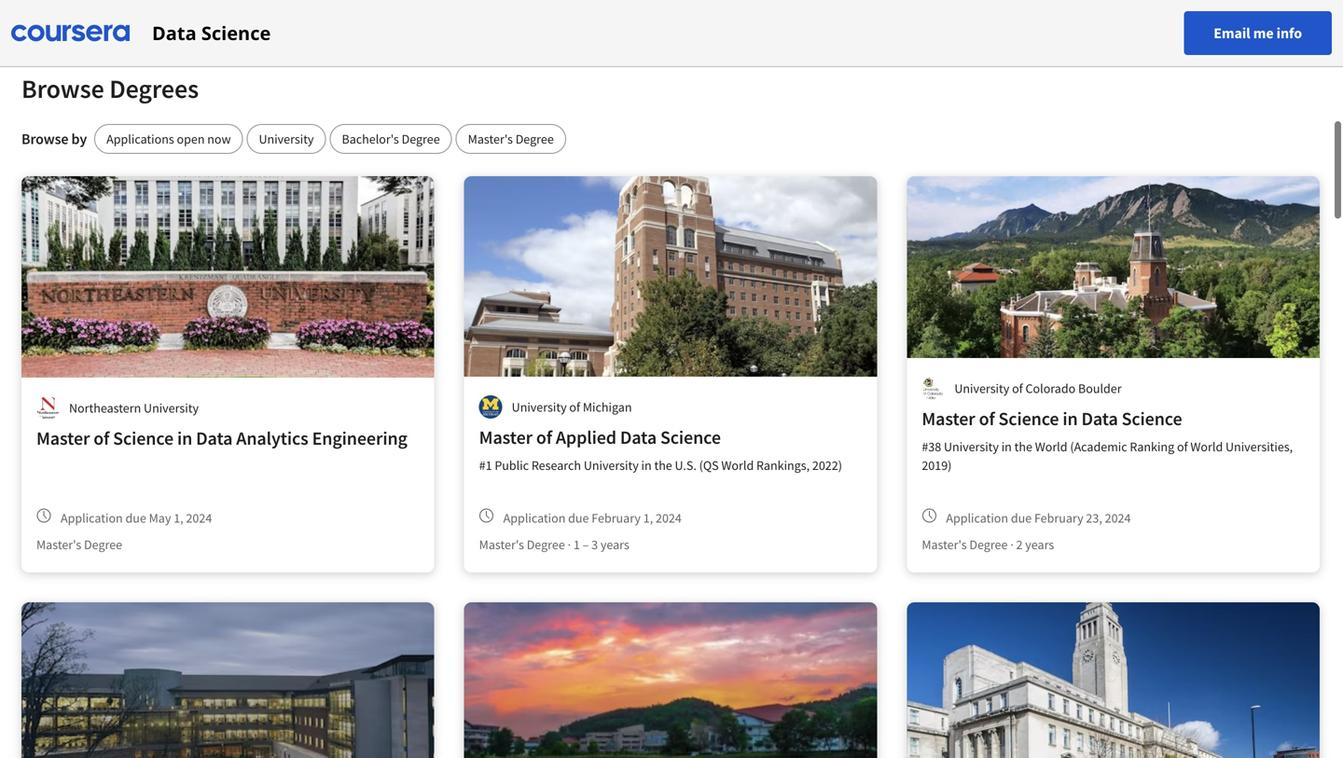 Task type: vqa. For each thing, say whether or not it's contained in the screenshot.
job-
no



Task type: locate. For each thing, give the bounding box(es) containing it.
world
[[1035, 438, 1068, 455], [1191, 438, 1223, 455], [721, 457, 754, 474]]

2 2024 from the left
[[656, 510, 682, 527]]

due up 1 at the left of page
[[568, 510, 589, 527]]

years right 3
[[601, 536, 629, 553]]

1, right may
[[174, 510, 183, 527]]

2024 down u.s.
[[656, 510, 682, 527]]

master inside master of science in data science #38 university in the world (academic ranking of world universities, 2019)
[[922, 407, 975, 430]]

in down colorado
[[1063, 407, 1078, 430]]

0 horizontal spatial the
[[654, 457, 672, 474]]

university right university of colorado boulder logo
[[954, 380, 1009, 397]]

Master's Degree button
[[456, 124, 566, 154]]

application left may
[[61, 510, 123, 527]]

in left u.s.
[[641, 457, 652, 474]]

now
[[207, 131, 231, 147]]

application
[[61, 510, 123, 527], [503, 510, 566, 527], [946, 510, 1008, 527]]

1 1, from the left
[[174, 510, 183, 527]]

1,
[[174, 510, 183, 527], [643, 510, 653, 527]]

0 horizontal spatial application
[[61, 510, 123, 527]]

Bachelor's Degree button
[[330, 124, 452, 154]]

1 horizontal spatial the
[[1014, 438, 1032, 455]]

2 horizontal spatial application
[[946, 510, 1008, 527]]

0 vertical spatial browse
[[21, 72, 104, 105]]

1 · from the left
[[568, 536, 571, 553]]

3 due from the left
[[1011, 510, 1032, 527]]

1 horizontal spatial master
[[479, 426, 533, 449]]

master up '#38'
[[922, 407, 975, 430]]

of down university of colorado boulder
[[979, 407, 995, 430]]

application up master's degree · 2 years
[[946, 510, 1008, 527]]

2 horizontal spatial due
[[1011, 510, 1032, 527]]

university down the applied
[[584, 457, 639, 474]]

1 horizontal spatial world
[[1035, 438, 1068, 455]]

university
[[259, 131, 314, 147], [954, 380, 1009, 397], [512, 399, 567, 416], [144, 400, 199, 416], [944, 438, 999, 455], [584, 457, 639, 474]]

of right ranking
[[1177, 438, 1188, 455]]

master's
[[468, 131, 513, 147], [36, 536, 81, 553], [479, 536, 524, 553], [922, 536, 967, 553]]

email me info button
[[1184, 11, 1332, 55]]

·
[[568, 536, 571, 553], [1010, 536, 1014, 553]]

application for master of applied data science
[[503, 510, 566, 527]]

colorado
[[1026, 380, 1076, 397]]

data inside master of science in data science #38 university in the world (academic ranking of world universities, 2019)
[[1081, 407, 1118, 430]]

1 horizontal spatial due
[[568, 510, 589, 527]]

3 application from the left
[[946, 510, 1008, 527]]

due left may
[[125, 510, 146, 527]]

in down northeastern university
[[177, 427, 192, 450]]

1, for may
[[174, 510, 183, 527]]

of for university of colorado boulder
[[1012, 380, 1023, 397]]

science inside the "master of applied data science #1 public research university in the u.s. (qs world rankings, 2022)"
[[660, 426, 721, 449]]

1 horizontal spatial 1,
[[643, 510, 653, 527]]

open
[[177, 131, 205, 147]]

#1
[[479, 457, 492, 474]]

by
[[71, 130, 87, 148]]

february for applied
[[592, 510, 641, 527]]

3 2024 from the left
[[1105, 510, 1131, 527]]

data down michigan
[[620, 426, 657, 449]]

the down university of colorado boulder
[[1014, 438, 1032, 455]]

in
[[1063, 407, 1078, 430], [177, 427, 192, 450], [1002, 438, 1012, 455], [641, 457, 652, 474]]

of
[[1012, 380, 1023, 397], [569, 399, 580, 416], [979, 407, 995, 430], [536, 426, 552, 449], [93, 427, 109, 450], [1177, 438, 1188, 455]]

engineering
[[312, 427, 407, 450]]

2
[[1016, 536, 1023, 553]]

of for master of science in data analytics engineering
[[93, 427, 109, 450]]

world right (qs
[[721, 457, 754, 474]]

application for master of science in data science
[[946, 510, 1008, 527]]

master down "northeastern university  logo" on the left of page
[[36, 427, 90, 450]]

the
[[1014, 438, 1032, 455], [654, 457, 672, 474]]

science
[[201, 20, 271, 46], [998, 407, 1059, 430], [1122, 407, 1182, 430], [660, 426, 721, 449], [113, 427, 174, 450]]

1, for february
[[643, 510, 653, 527]]

2 application from the left
[[503, 510, 566, 527]]

1 horizontal spatial ·
[[1010, 536, 1014, 553]]

2024 for master of science in data science
[[1105, 510, 1131, 527]]

data up (academic
[[1081, 407, 1118, 430]]

degree
[[402, 131, 440, 147], [516, 131, 554, 147], [84, 536, 122, 553], [527, 536, 565, 553], [969, 536, 1008, 553]]

master's degree · 1 – 3 years
[[479, 536, 629, 553]]

february left 23,
[[1034, 510, 1084, 527]]

world inside the "master of applied data science #1 public research university in the u.s. (qs world rankings, 2022)"
[[721, 457, 754, 474]]

master's degree
[[468, 131, 554, 147], [36, 536, 122, 553]]

1 horizontal spatial application
[[503, 510, 566, 527]]

master's degree inside button
[[468, 131, 554, 147]]

browse
[[21, 72, 104, 105], [21, 130, 68, 148]]

2024 right may
[[186, 510, 212, 527]]

may
[[149, 510, 171, 527]]

0 horizontal spatial years
[[601, 536, 629, 553]]

0 vertical spatial the
[[1014, 438, 1032, 455]]

university up 2019)
[[944, 438, 999, 455]]

1, down the "master of applied data science #1 public research university in the u.s. (qs world rankings, 2022)"
[[643, 510, 653, 527]]

browse for browse degrees
[[21, 72, 104, 105]]

february up 3
[[592, 510, 641, 527]]

in down university of colorado boulder
[[1002, 438, 1012, 455]]

master
[[922, 407, 975, 430], [479, 426, 533, 449], [36, 427, 90, 450]]

years right 2 at the right bottom of page
[[1025, 536, 1054, 553]]

2 horizontal spatial 2024
[[1105, 510, 1131, 527]]

0 horizontal spatial february
[[592, 510, 641, 527]]

0 horizontal spatial ·
[[568, 536, 571, 553]]

bachelor's degree
[[342, 131, 440, 147]]

university right now
[[259, 131, 314, 147]]

0 horizontal spatial 1,
[[174, 510, 183, 527]]

2024 for master of applied data science
[[656, 510, 682, 527]]

1 vertical spatial master's degree
[[36, 536, 122, 553]]

0 horizontal spatial master's degree
[[36, 536, 122, 553]]

1
[[573, 536, 580, 553]]

master of science in data science #38 university in the world (academic ranking of world universities, 2019)
[[922, 407, 1293, 474]]

browse up browse by
[[21, 72, 104, 105]]

world left (academic
[[1035, 438, 1068, 455]]

2 horizontal spatial master
[[922, 407, 975, 430]]

2 browse from the top
[[21, 130, 68, 148]]

· left 1 at the left of page
[[568, 536, 571, 553]]

1 horizontal spatial february
[[1034, 510, 1084, 527]]

0 horizontal spatial world
[[721, 457, 754, 474]]

0 vertical spatial master's degree
[[468, 131, 554, 147]]

1 horizontal spatial master's degree
[[468, 131, 554, 147]]

due up 2 at the right bottom of page
[[1011, 510, 1032, 527]]

0 horizontal spatial due
[[125, 510, 146, 527]]

1 february from the left
[[592, 510, 641, 527]]

due
[[125, 510, 146, 527], [568, 510, 589, 527], [1011, 510, 1032, 527]]

february
[[592, 510, 641, 527], [1034, 510, 1084, 527]]

master up public
[[479, 426, 533, 449]]

1 browse from the top
[[21, 72, 104, 105]]

master inside the "master of applied data science #1 public research university in the u.s. (qs world rankings, 2022)"
[[479, 426, 533, 449]]

university of colorado boulder
[[954, 380, 1122, 397]]

in inside the "master of applied data science #1 public research university in the u.s. (qs world rankings, 2022)"
[[641, 457, 652, 474]]

university of michigan logo image
[[479, 395, 502, 419]]

university up master of science in data analytics engineering
[[144, 400, 199, 416]]

master of applied data science #1 public research university in the u.s. (qs world rankings, 2022)
[[479, 426, 842, 474]]

3
[[591, 536, 598, 553]]

1 vertical spatial the
[[654, 457, 672, 474]]

master's degree · 2 years
[[922, 536, 1054, 553]]

1 years from the left
[[601, 536, 629, 553]]

2024 right 23,
[[1105, 510, 1131, 527]]

of left colorado
[[1012, 380, 1023, 397]]

applications
[[106, 131, 174, 147]]

data
[[152, 20, 196, 46], [1081, 407, 1118, 430], [620, 426, 657, 449], [196, 427, 233, 450]]

the left u.s.
[[654, 457, 672, 474]]

2 years from the left
[[1025, 536, 1054, 553]]

1 vertical spatial browse
[[21, 130, 68, 148]]

2 february from the left
[[1034, 510, 1084, 527]]

data inside the "master of applied data science #1 public research university in the u.s. (qs world rankings, 2022)"
[[620, 426, 657, 449]]

data up degrees on the top left
[[152, 20, 196, 46]]

of inside the "master of applied data science #1 public research university in the u.s. (qs world rankings, 2022)"
[[536, 426, 552, 449]]

browse by group
[[94, 124, 566, 154]]

· left 2 at the right bottom of page
[[1010, 536, 1014, 553]]

2 due from the left
[[568, 510, 589, 527]]

1 horizontal spatial 2024
[[656, 510, 682, 527]]

world left 'universities,'
[[1191, 438, 1223, 455]]

1 due from the left
[[125, 510, 146, 527]]

years
[[601, 536, 629, 553], [1025, 536, 1054, 553]]

browse degrees
[[21, 72, 199, 105]]

info
[[1277, 24, 1302, 42]]

2 1, from the left
[[643, 510, 653, 527]]

of up research
[[536, 426, 552, 449]]

application up master's degree · 1 – 3 years
[[503, 510, 566, 527]]

2 · from the left
[[1010, 536, 1014, 553]]

0 horizontal spatial 2024
[[186, 510, 212, 527]]

of up the applied
[[569, 399, 580, 416]]

browse left by
[[21, 130, 68, 148]]

due for master of applied data science
[[568, 510, 589, 527]]

1 horizontal spatial years
[[1025, 536, 1054, 553]]

coursera image
[[11, 18, 130, 48]]

boulder
[[1078, 380, 1122, 397]]

application due may 1, 2024
[[61, 510, 212, 527]]

of down northeastern
[[93, 427, 109, 450]]

university inside master of science in data science #38 university in the world (academic ranking of world universities, 2019)
[[944, 438, 999, 455]]

2024
[[186, 510, 212, 527], [656, 510, 682, 527], [1105, 510, 1131, 527]]



Task type: describe. For each thing, give the bounding box(es) containing it.
the inside master of science in data science #38 university in the world (academic ranking of world universities, 2019)
[[1014, 438, 1032, 455]]

ranking
[[1130, 438, 1174, 455]]

rankings,
[[756, 457, 810, 474]]

u.s.
[[675, 457, 697, 474]]

master for master of applied data science
[[479, 426, 533, 449]]

2019)
[[922, 457, 952, 474]]

northeastern
[[69, 400, 141, 416]]

browse for browse by
[[21, 130, 68, 148]]

master's inside button
[[468, 131, 513, 147]]

0 horizontal spatial master
[[36, 427, 90, 450]]

master for master of science in data science
[[922, 407, 975, 430]]

(qs
[[699, 457, 719, 474]]

february for science
[[1034, 510, 1084, 527]]

applications open now
[[106, 131, 231, 147]]

23,
[[1086, 510, 1102, 527]]

application due february 1, 2024
[[503, 510, 682, 527]]

browse by
[[21, 130, 87, 148]]

of for master of applied data science #1 public research university in the u.s. (qs world rankings, 2022)
[[536, 426, 552, 449]]

northeastern university
[[69, 400, 199, 416]]

bachelor's
[[342, 131, 399, 147]]

applied
[[556, 426, 616, 449]]

1 application from the left
[[61, 510, 123, 527]]

2022)
[[812, 457, 842, 474]]

university of michigan
[[512, 399, 632, 416]]

universities,
[[1226, 438, 1293, 455]]

· for applied
[[568, 536, 571, 553]]

(academic
[[1070, 438, 1127, 455]]

master of science in data analytics engineering
[[36, 427, 407, 450]]

due for master of science in data science
[[1011, 510, 1032, 527]]

· for science
[[1010, 536, 1014, 553]]

university inside 'button'
[[259, 131, 314, 147]]

research
[[532, 457, 581, 474]]

data science
[[152, 20, 271, 46]]

public
[[495, 457, 529, 474]]

degrees
[[109, 72, 199, 105]]

University button
[[247, 124, 326, 154]]

analytics
[[236, 427, 308, 450]]

Applications open now button
[[94, 124, 243, 154]]

university inside the "master of applied data science #1 public research university in the u.s. (qs world rankings, 2022)"
[[584, 457, 639, 474]]

–
[[583, 536, 589, 553]]

university of colorado boulder logo image
[[922, 377, 945, 400]]

the inside the "master of applied data science #1 public research university in the u.s. (qs world rankings, 2022)"
[[654, 457, 672, 474]]

university right university of michigan logo
[[512, 399, 567, 416]]

of for master of science in data science #38 university in the world (academic ranking of world universities, 2019)
[[979, 407, 995, 430]]

#38
[[922, 438, 941, 455]]

michigan
[[583, 399, 632, 416]]

email me info
[[1214, 24, 1302, 42]]

data left analytics
[[196, 427, 233, 450]]

application due february 23, 2024
[[946, 510, 1131, 527]]

of for university of michigan
[[569, 399, 580, 416]]

me
[[1253, 24, 1274, 42]]

1 2024 from the left
[[186, 510, 212, 527]]

2 horizontal spatial world
[[1191, 438, 1223, 455]]

northeastern university  logo image
[[36, 396, 60, 420]]

email
[[1214, 24, 1250, 42]]



